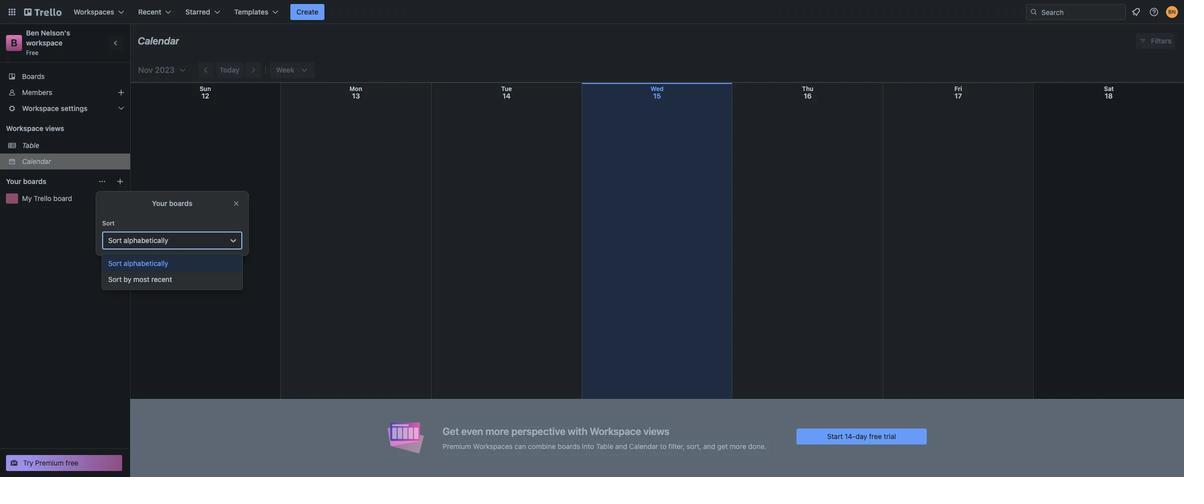 Task type: vqa. For each thing, say whether or not it's contained in the screenshot.
1st alphabetically from the bottom of the page
yes



Task type: locate. For each thing, give the bounding box(es) containing it.
2 horizontal spatial calendar
[[629, 442, 658, 451]]

your boards
[[6, 177, 46, 186], [152, 199, 192, 208]]

workspace down members
[[22, 104, 59, 113]]

1 vertical spatial free
[[66, 459, 78, 468]]

more right get
[[730, 442, 746, 451]]

calendar left "to"
[[629, 442, 658, 451]]

free right try
[[66, 459, 78, 468]]

workspace inside get even more perspective with workspace views premium workspaces can combine boards into table and calendar to filter, sort, and get more done.
[[590, 426, 641, 437]]

0 horizontal spatial and
[[615, 442, 627, 451]]

workspace views
[[6, 124, 64, 133]]

calendar down recent dropdown button
[[138, 35, 179, 47]]

filters button
[[1136, 33, 1175, 49]]

workspace down workspace settings
[[6, 124, 43, 133]]

recent button
[[132, 4, 177, 20]]

ben nelson (bennelson96) image
[[1166, 6, 1178, 18]]

starred
[[185, 8, 210, 16]]

2 vertical spatial calendar
[[629, 442, 658, 451]]

get even more perspective with workspace views premium workspaces can combine boards into table and calendar to filter, sort, and get more done.
[[443, 426, 767, 451]]

1 horizontal spatial calendar
[[138, 35, 179, 47]]

workspaces down 'even'
[[473, 442, 513, 451]]

recent
[[138, 8, 161, 16]]

views
[[45, 124, 64, 133], [644, 426, 670, 437]]

sort
[[102, 220, 115, 227], [108, 236, 122, 245], [108, 259, 122, 268], [108, 275, 122, 284]]

workspace for workspace views
[[6, 124, 43, 133]]

add board image
[[116, 178, 124, 186]]

ben
[[26, 29, 39, 37]]

get
[[717, 442, 728, 451]]

table down workspace views at the top of the page
[[22, 141, 39, 150]]

workspaces up workspace navigation collapse icon
[[74, 8, 114, 16]]

1 vertical spatial premium
[[35, 459, 64, 468]]

workspace settings button
[[0, 101, 130, 117]]

0 vertical spatial alphabetically
[[124, 236, 168, 245]]

starred button
[[179, 4, 226, 20]]

0 vertical spatial table
[[22, 141, 39, 150]]

boards
[[23, 177, 46, 186], [169, 199, 192, 208], [558, 442, 580, 451]]

workspace up into
[[590, 426, 641, 437]]

12
[[202, 92, 209, 100]]

14
[[503, 92, 511, 100]]

table
[[22, 141, 39, 150], [596, 442, 613, 451]]

0 horizontal spatial premium
[[35, 459, 64, 468]]

workspace for workspace settings
[[22, 104, 59, 113]]

0 horizontal spatial free
[[66, 459, 78, 468]]

boards
[[22, 72, 45, 81]]

1 horizontal spatial more
[[730, 442, 746, 451]]

premium down get
[[443, 442, 471, 451]]

1 vertical spatial your
[[152, 199, 167, 208]]

1 vertical spatial your boards
[[152, 199, 192, 208]]

start 14-day free trial
[[827, 432, 896, 441]]

0 vertical spatial views
[[45, 124, 64, 133]]

workspace settings
[[22, 104, 88, 113]]

sort by most recent
[[108, 275, 172, 284]]

your boards with 1 items element
[[6, 176, 93, 188]]

0 horizontal spatial your
[[6, 177, 21, 186]]

1 vertical spatial alphabetically
[[124, 259, 168, 268]]

1 horizontal spatial your
[[152, 199, 167, 208]]

2 horizontal spatial boards
[[558, 442, 580, 451]]

members link
[[0, 85, 130, 101]]

calendar up your boards with 1 items element
[[22, 157, 51, 166]]

0 horizontal spatial your boards
[[6, 177, 46, 186]]

workspace inside popup button
[[22, 104, 59, 113]]

calendar inside get even more perspective with workspace views premium workspaces can combine boards into table and calendar to filter, sort, and get more done.
[[629, 442, 658, 451]]

more right 'even'
[[486, 426, 509, 437]]

1 horizontal spatial free
[[869, 432, 882, 441]]

1 vertical spatial boards
[[169, 199, 192, 208]]

can
[[515, 442, 526, 451]]

your boards menu image
[[98, 178, 106, 186]]

0 horizontal spatial more
[[486, 426, 509, 437]]

Calendar text field
[[138, 32, 179, 51]]

filter,
[[669, 442, 685, 451]]

1 horizontal spatial views
[[644, 426, 670, 437]]

my trello board
[[22, 194, 72, 203]]

sort alphabetically
[[108, 236, 168, 245], [108, 259, 168, 268]]

perspective
[[511, 426, 566, 437]]

views down workspace settings
[[45, 124, 64, 133]]

0 vertical spatial sort alphabetically
[[108, 236, 168, 245]]

week button
[[270, 62, 314, 78]]

0 vertical spatial premium
[[443, 442, 471, 451]]

boards inside get even more perspective with workspace views premium workspaces can combine boards into table and calendar to filter, sort, and get more done.
[[558, 442, 580, 451]]

1 vertical spatial workspace
[[6, 124, 43, 133]]

today
[[220, 66, 239, 74]]

into
[[582, 442, 594, 451]]

and right into
[[615, 442, 627, 451]]

more
[[486, 426, 509, 437], [730, 442, 746, 451]]

alphabetically
[[124, 236, 168, 245], [124, 259, 168, 268]]

templates
[[234, 8, 268, 16]]

views up "to"
[[644, 426, 670, 437]]

1 sort alphabetically from the top
[[108, 236, 168, 245]]

sat
[[1104, 85, 1114, 93]]

premium inside try premium free button
[[35, 459, 64, 468]]

0 horizontal spatial calendar
[[22, 157, 51, 166]]

even
[[461, 426, 483, 437]]

premium
[[443, 442, 471, 451], [35, 459, 64, 468]]

workspaces
[[74, 8, 114, 16], [473, 442, 513, 451]]

your
[[6, 177, 21, 186], [152, 199, 167, 208]]

settings
[[61, 104, 88, 113]]

1 vertical spatial workspaces
[[473, 442, 513, 451]]

1 vertical spatial sort alphabetically
[[108, 259, 168, 268]]

free right day
[[869, 432, 882, 441]]

start 14-day free trial link
[[797, 429, 927, 445]]

0 vertical spatial calendar
[[138, 35, 179, 47]]

workspace
[[22, 104, 59, 113], [6, 124, 43, 133], [590, 426, 641, 437]]

0 horizontal spatial workspaces
[[74, 8, 114, 16]]

1 horizontal spatial premium
[[443, 442, 471, 451]]

and left get
[[703, 442, 716, 451]]

Search field
[[1038, 5, 1126, 20]]

0 horizontal spatial table
[[22, 141, 39, 150]]

ben nelson's workspace free
[[26, 29, 72, 57]]

0 vertical spatial workspace
[[22, 104, 59, 113]]

and
[[615, 442, 627, 451], [703, 442, 716, 451]]

1 horizontal spatial table
[[596, 442, 613, 451]]

trial
[[884, 432, 896, 441]]

16
[[804, 92, 812, 100]]

get
[[443, 426, 459, 437]]

2 vertical spatial boards
[[558, 442, 580, 451]]

premium right try
[[35, 459, 64, 468]]

1 horizontal spatial boards
[[169, 199, 192, 208]]

try premium free
[[23, 459, 78, 468]]

1 vertical spatial more
[[730, 442, 746, 451]]

1 vertical spatial table
[[596, 442, 613, 451]]

2 vertical spatial workspace
[[590, 426, 641, 437]]

0 vertical spatial workspaces
[[74, 8, 114, 16]]

free
[[869, 432, 882, 441], [66, 459, 78, 468]]

1 horizontal spatial workspaces
[[473, 442, 513, 451]]

1 vertical spatial views
[[644, 426, 670, 437]]

today button
[[216, 62, 243, 78]]

1 horizontal spatial and
[[703, 442, 716, 451]]

table right into
[[596, 442, 613, 451]]

calendar
[[138, 35, 179, 47], [22, 157, 51, 166], [629, 442, 658, 451]]

0 horizontal spatial boards
[[23, 177, 46, 186]]

trello
[[34, 194, 51, 203]]

1 vertical spatial calendar
[[22, 157, 51, 166]]

workspaces button
[[68, 4, 130, 20]]



Task type: describe. For each thing, give the bounding box(es) containing it.
14-
[[845, 432, 856, 441]]

workspace
[[26, 39, 63, 47]]

members
[[22, 88, 52, 97]]

done.
[[748, 442, 767, 451]]

nov
[[138, 66, 153, 75]]

templates button
[[228, 4, 284, 20]]

0 vertical spatial more
[[486, 426, 509, 437]]

2 alphabetically from the top
[[124, 259, 168, 268]]

to
[[660, 442, 667, 451]]

day
[[856, 432, 867, 441]]

ben nelson's workspace link
[[26, 29, 72, 47]]

nov 2023 button
[[134, 62, 187, 78]]

nov 2023
[[138, 66, 175, 75]]

b link
[[6, 35, 22, 51]]

most
[[133, 275, 149, 284]]

close popover image
[[232, 200, 240, 208]]

workspace navigation collapse icon image
[[109, 36, 123, 50]]

workspaces inside get even more perspective with workspace views premium workspaces can combine boards into table and calendar to filter, sort, and get more done.
[[473, 442, 513, 451]]

2 and from the left
[[703, 442, 716, 451]]

with
[[568, 426, 588, 437]]

recent
[[151, 275, 172, 284]]

my trello board link
[[22, 194, 124, 204]]

workspaces inside workspaces dropdown button
[[74, 8, 114, 16]]

nelson's
[[41, 29, 70, 37]]

fri
[[955, 85, 962, 93]]

week
[[276, 66, 294, 74]]

back to home image
[[24, 4, 62, 20]]

free inside button
[[66, 459, 78, 468]]

17
[[955, 92, 962, 100]]

search image
[[1030, 8, 1038, 16]]

try
[[23, 459, 33, 468]]

free
[[26, 49, 39, 57]]

0 vertical spatial your
[[6, 177, 21, 186]]

2 sort alphabetically from the top
[[108, 259, 168, 268]]

filters
[[1151, 37, 1172, 45]]

boards link
[[0, 69, 130, 85]]

table inside get even more perspective with workspace views premium workspaces can combine boards into table and calendar to filter, sort, and get more done.
[[596, 442, 613, 451]]

by
[[124, 275, 131, 284]]

table link
[[22, 141, 124, 151]]

start
[[827, 432, 843, 441]]

15
[[653, 92, 661, 100]]

table inside "link"
[[22, 141, 39, 150]]

create button
[[290, 4, 325, 20]]

2023
[[155, 66, 175, 75]]

0 vertical spatial free
[[869, 432, 882, 441]]

13
[[352, 92, 360, 100]]

primary element
[[0, 0, 1184, 24]]

1 and from the left
[[615, 442, 627, 451]]

my
[[22, 194, 32, 203]]

open information menu image
[[1149, 7, 1159, 17]]

create
[[296, 8, 319, 16]]

try premium free button
[[6, 456, 122, 472]]

mon
[[350, 85, 362, 93]]

1 alphabetically from the top
[[124, 236, 168, 245]]

b
[[11, 37, 17, 49]]

combine
[[528, 442, 556, 451]]

calendar link
[[22, 157, 124, 167]]

board
[[53, 194, 72, 203]]

views inside get even more perspective with workspace views premium workspaces can combine boards into table and calendar to filter, sort, and get more done.
[[644, 426, 670, 437]]

0 vertical spatial your boards
[[6, 177, 46, 186]]

0 horizontal spatial views
[[45, 124, 64, 133]]

0 vertical spatial boards
[[23, 177, 46, 186]]

sun
[[200, 85, 211, 93]]

thu
[[802, 85, 814, 93]]

wed
[[651, 85, 664, 93]]

1 horizontal spatial your boards
[[152, 199, 192, 208]]

tue
[[501, 85, 512, 93]]

sort,
[[687, 442, 702, 451]]

18
[[1105, 92, 1113, 100]]

premium inside get even more perspective with workspace views premium workspaces can combine boards into table and calendar to filter, sort, and get more done.
[[443, 442, 471, 451]]

0 notifications image
[[1130, 6, 1142, 18]]



